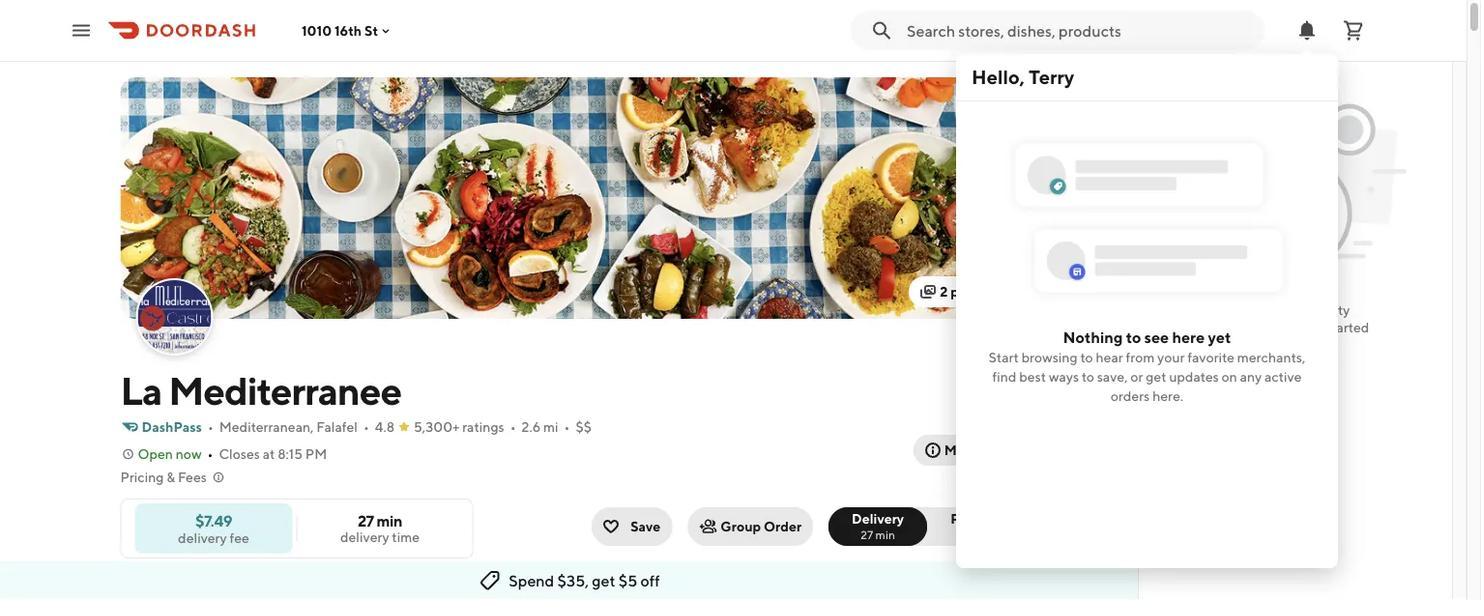 Task type: locate. For each thing, give the bounding box(es) containing it.
hello,
[[972, 66, 1025, 89]]

get left $5
[[592, 572, 616, 591]]

0 items, open order cart image
[[1343, 19, 1366, 42]]

• right mi
[[564, 419, 570, 435]]

active
[[1265, 369, 1302, 385]]

27
[[358, 512, 374, 531], [861, 528, 874, 542]]

0 horizontal spatial 27
[[358, 512, 374, 531]]

orders
[[1111, 388, 1150, 404]]

$7.49
[[195, 512, 232, 530]]

on
[[1222, 369, 1238, 385]]

favorite
[[1188, 350, 1235, 365]]

save
[[631, 519, 661, 535]]

0 horizontal spatial min
[[377, 512, 402, 531]]

0 horizontal spatial delivery
[[178, 530, 227, 546]]

cart
[[1273, 302, 1297, 318]]

1 horizontal spatial 27
[[861, 528, 874, 542]]

1 horizontal spatial get
[[1147, 369, 1167, 385]]

• closes at 8:15 pm
[[208, 446, 327, 462]]

browsing
[[1022, 350, 1078, 365]]

mediterranean,
[[219, 419, 314, 435]]

1010 16th st button
[[302, 22, 394, 38]]

save button
[[592, 508, 673, 547]]

0 horizontal spatial get
[[592, 572, 616, 591]]

None radio
[[829, 508, 928, 547], [916, 508, 1018, 547], [829, 508, 928, 547], [916, 508, 1018, 547]]

get down is in the bottom of the page
[[1303, 320, 1324, 336]]

0 vertical spatial get
[[1303, 320, 1324, 336]]

2 horizontal spatial min
[[970, 528, 989, 542]]

min for delivery
[[876, 528, 896, 542]]

min for pickup
[[970, 528, 989, 542]]

delivery
[[340, 530, 389, 546], [178, 530, 227, 546]]

delivery left time
[[340, 530, 389, 546]]

pm
[[305, 446, 327, 462]]

2 photos button
[[910, 277, 1007, 308]]

open
[[138, 446, 173, 462]]

• left 2.6
[[510, 419, 516, 435]]

items
[[1252, 320, 1285, 336]]

4.8
[[375, 419, 395, 435]]

to down cart
[[1288, 320, 1300, 336]]

mediterranee
[[169, 368, 402, 414]]

1 horizontal spatial min
[[876, 528, 896, 542]]

la mediterranee
[[120, 368, 402, 414]]

$7.49 delivery fee
[[178, 512, 249, 546]]

8:15
[[278, 446, 303, 462]]

27 down delivery
[[861, 528, 874, 542]]

now
[[176, 446, 202, 462]]

hear
[[1096, 350, 1124, 365]]

your
[[1242, 302, 1270, 318]]

to
[[1288, 320, 1300, 336], [1127, 328, 1142, 347], [1081, 350, 1094, 365], [1082, 369, 1095, 385]]

• right "now"
[[208, 446, 213, 462]]

get right or
[[1147, 369, 1167, 385]]

$35,
[[558, 572, 589, 591]]

order
[[764, 519, 802, 535]]

get inside your cart is empty add items to get started
[[1303, 320, 1324, 336]]

min down pickup
[[970, 528, 989, 542]]

group order button
[[688, 508, 814, 547]]

min inside 27 min delivery time
[[377, 512, 402, 531]]

27 left time
[[358, 512, 374, 531]]

at
[[263, 446, 275, 462]]

min inside pickup 12 min
[[970, 528, 989, 542]]

time
[[392, 530, 420, 546]]

2
[[940, 284, 948, 300]]

1 horizontal spatial delivery
[[340, 530, 389, 546]]

2 photos
[[940, 284, 995, 300]]

min down 4.8
[[377, 512, 402, 531]]

•
[[208, 419, 214, 435], [364, 419, 369, 435], [510, 419, 516, 435], [564, 419, 570, 435], [208, 446, 213, 462]]

delivery inside $7.49 delivery fee
[[178, 530, 227, 546]]

27 inside 27 min delivery time
[[358, 512, 374, 531]]

1010
[[302, 22, 332, 38]]

delivery inside 27 min delivery time
[[340, 530, 389, 546]]

spend
[[509, 572, 555, 591]]

1010 16th st
[[302, 22, 378, 38]]

ratings
[[463, 419, 505, 435]]

get
[[1303, 320, 1324, 336], [1147, 369, 1167, 385], [592, 572, 616, 591]]

fees
[[178, 470, 207, 486]]

any
[[1241, 369, 1263, 385]]

min down delivery
[[876, 528, 896, 542]]

updates
[[1170, 369, 1220, 385]]

$$
[[576, 419, 592, 435]]

more
[[945, 443, 978, 459]]

1 vertical spatial get
[[1147, 369, 1167, 385]]

get inside nothing to see here yet start browsing to hear from your favorite merchants, find best ways to save, or get updates on any active orders here.
[[1147, 369, 1167, 385]]

or
[[1131, 369, 1144, 385]]

2 horizontal spatial get
[[1303, 320, 1324, 336]]

order methods option group
[[829, 508, 1018, 547]]

pricing & fees
[[120, 470, 207, 486]]

info
[[981, 443, 1007, 459]]

delivery left fee
[[178, 530, 227, 546]]

la mediterranee image
[[120, 77, 1018, 319], [138, 281, 211, 354]]

nothing to see here yet start browsing to hear from your favorite merchants, find best ways to save, or get updates on any active orders here.
[[989, 328, 1306, 404]]

dashpass •
[[142, 419, 214, 435]]

from
[[1127, 350, 1155, 365]]

min
[[377, 512, 402, 531], [876, 528, 896, 542], [970, 528, 989, 542]]

min inside delivery 27 min
[[876, 528, 896, 542]]

see
[[1145, 328, 1170, 347]]

2 vertical spatial get
[[592, 572, 616, 591]]



Task type: describe. For each thing, give the bounding box(es) containing it.
st
[[365, 22, 378, 38]]

27 inside delivery 27 min
[[861, 528, 874, 542]]

more info button
[[914, 435, 1018, 466]]

&
[[167, 470, 175, 486]]

save,
[[1098, 369, 1129, 385]]

12
[[956, 528, 968, 542]]

pickup
[[951, 511, 995, 527]]

off
[[641, 572, 660, 591]]

to down nothing
[[1081, 350, 1094, 365]]

merchants,
[[1238, 350, 1306, 365]]

2.6
[[522, 419, 541, 435]]

pickup 12 min
[[951, 511, 995, 542]]

falafel
[[317, 419, 358, 435]]

more info
[[945, 443, 1007, 459]]

Store search: begin typing to search for stores available on DoorDash text field
[[907, 20, 1254, 41]]

delivery 27 min
[[852, 511, 905, 542]]

spend $35, get $5 off
[[509, 572, 660, 591]]

to inside your cart is empty add items to get started
[[1288, 320, 1300, 336]]

delivery
[[852, 511, 905, 527]]

pricing & fees button
[[120, 468, 226, 488]]

la
[[120, 368, 162, 414]]

closes
[[219, 446, 260, 462]]

mi
[[544, 419, 559, 435]]

start
[[989, 350, 1019, 365]]

16th
[[335, 22, 362, 38]]

is
[[1299, 302, 1309, 318]]

hello, terry
[[972, 66, 1075, 89]]

best
[[1020, 369, 1047, 385]]

• right dashpass
[[208, 419, 214, 435]]

dashpass
[[142, 419, 202, 435]]

your cart is empty add items to get started
[[1222, 302, 1370, 336]]

$5
[[619, 572, 638, 591]]

photos
[[951, 284, 995, 300]]

group
[[721, 519, 761, 535]]

terry
[[1029, 66, 1075, 89]]

notification bell image
[[1296, 19, 1319, 42]]

5,300+
[[414, 419, 460, 435]]

open menu image
[[70, 19, 93, 42]]

ways
[[1049, 369, 1080, 385]]

group order
[[721, 519, 802, 535]]

here.
[[1153, 388, 1184, 404]]

pricing
[[120, 470, 164, 486]]

• left 4.8
[[364, 419, 369, 435]]

to up from
[[1127, 328, 1142, 347]]

nothing
[[1064, 328, 1124, 347]]

open now
[[138, 446, 202, 462]]

started
[[1326, 320, 1370, 336]]

27 min delivery time
[[340, 512, 420, 546]]

add
[[1222, 320, 1249, 336]]

your
[[1158, 350, 1186, 365]]

yet
[[1209, 328, 1232, 347]]

to right ways
[[1082, 369, 1095, 385]]

2.6 mi • $$
[[522, 419, 592, 435]]

5,300+ ratings •
[[414, 419, 516, 435]]

empty
[[1311, 302, 1351, 318]]

find
[[993, 369, 1017, 385]]

here
[[1173, 328, 1206, 347]]

mediterranean, falafel
[[219, 419, 358, 435]]

fee
[[230, 530, 249, 546]]



Task type: vqa. For each thing, say whether or not it's contained in the screenshot.
$ to the top
no



